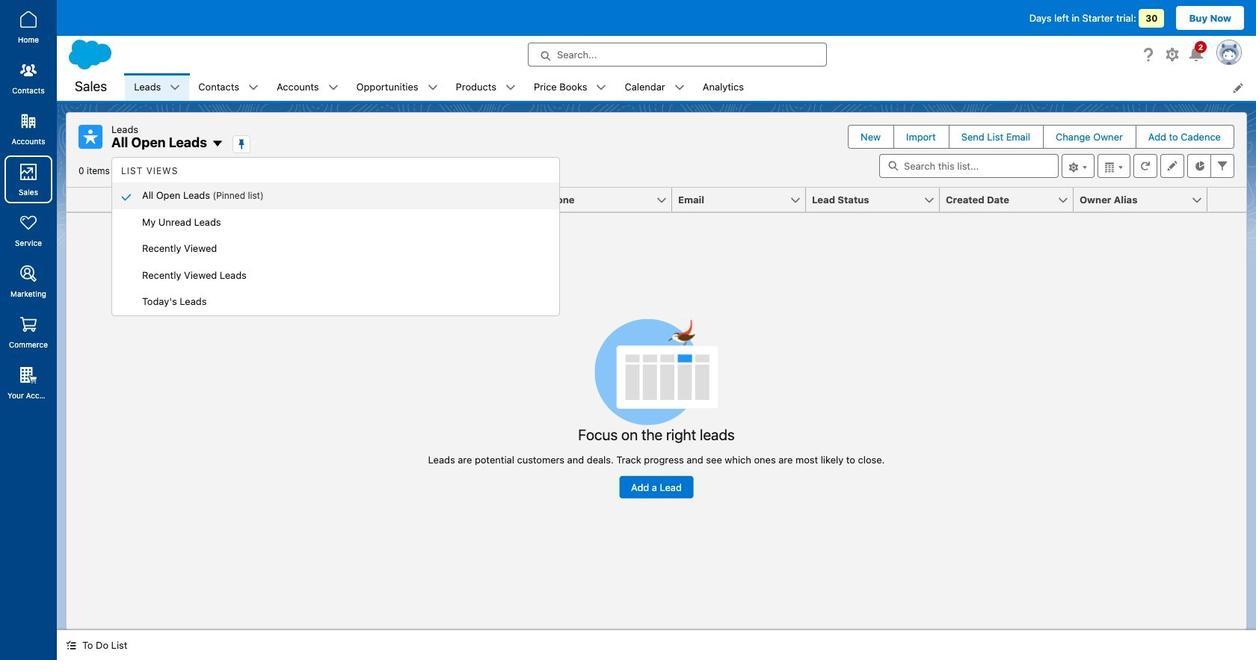 Task type: describe. For each thing, give the bounding box(es) containing it.
Search All Open Leads list view. search field
[[879, 154, 1059, 178]]

owner alias element
[[1074, 188, 1217, 212]]

item number element
[[67, 188, 111, 212]]

action image
[[1208, 188, 1246, 212]]

cell inside all open leads|leads|list view element
[[111, 188, 135, 212]]

3 list item from the left
[[268, 73, 347, 101]]

leads | list views list box
[[112, 159, 559, 315]]

4 list item from the left
[[347, 73, 447, 101]]

state/province element
[[405, 188, 547, 212]]

phone element
[[538, 188, 681, 212]]



Task type: vqa. For each thing, say whether or not it's contained in the screenshot.
cell
yes



Task type: locate. For each thing, give the bounding box(es) containing it.
all open leads|leads|list view element
[[66, 112, 1247, 630]]

5 list item from the left
[[447, 73, 525, 101]]

created date element
[[940, 188, 1083, 212]]

email element
[[672, 188, 815, 212]]

6 list item from the left
[[525, 73, 616, 101]]

3 text default image from the left
[[505, 82, 516, 93]]

7 list item from the left
[[616, 73, 694, 101]]

lead status element
[[806, 188, 949, 212]]

all open leads status
[[79, 165, 348, 176]]

4 text default image from the left
[[674, 82, 685, 93]]

2 list item from the left
[[189, 73, 268, 101]]

item number image
[[67, 188, 111, 212]]

1 text default image from the left
[[170, 82, 180, 93]]

company element
[[271, 188, 413, 212]]

text default image
[[328, 82, 338, 93], [427, 82, 438, 93], [596, 82, 607, 93], [212, 138, 223, 150], [66, 640, 76, 651]]

status
[[428, 319, 885, 499]]

list
[[125, 73, 1256, 101]]

action element
[[1208, 188, 1246, 212]]

name element
[[135, 188, 280, 212]]

cell
[[111, 188, 135, 212]]

1 list item from the left
[[125, 73, 189, 101]]

list item
[[125, 73, 189, 101], [189, 73, 268, 101], [268, 73, 347, 101], [347, 73, 447, 101], [447, 73, 525, 101], [525, 73, 616, 101], [616, 73, 694, 101]]

2 text default image from the left
[[248, 82, 259, 93]]

text default image
[[170, 82, 180, 93], [248, 82, 259, 93], [505, 82, 516, 93], [674, 82, 685, 93]]



